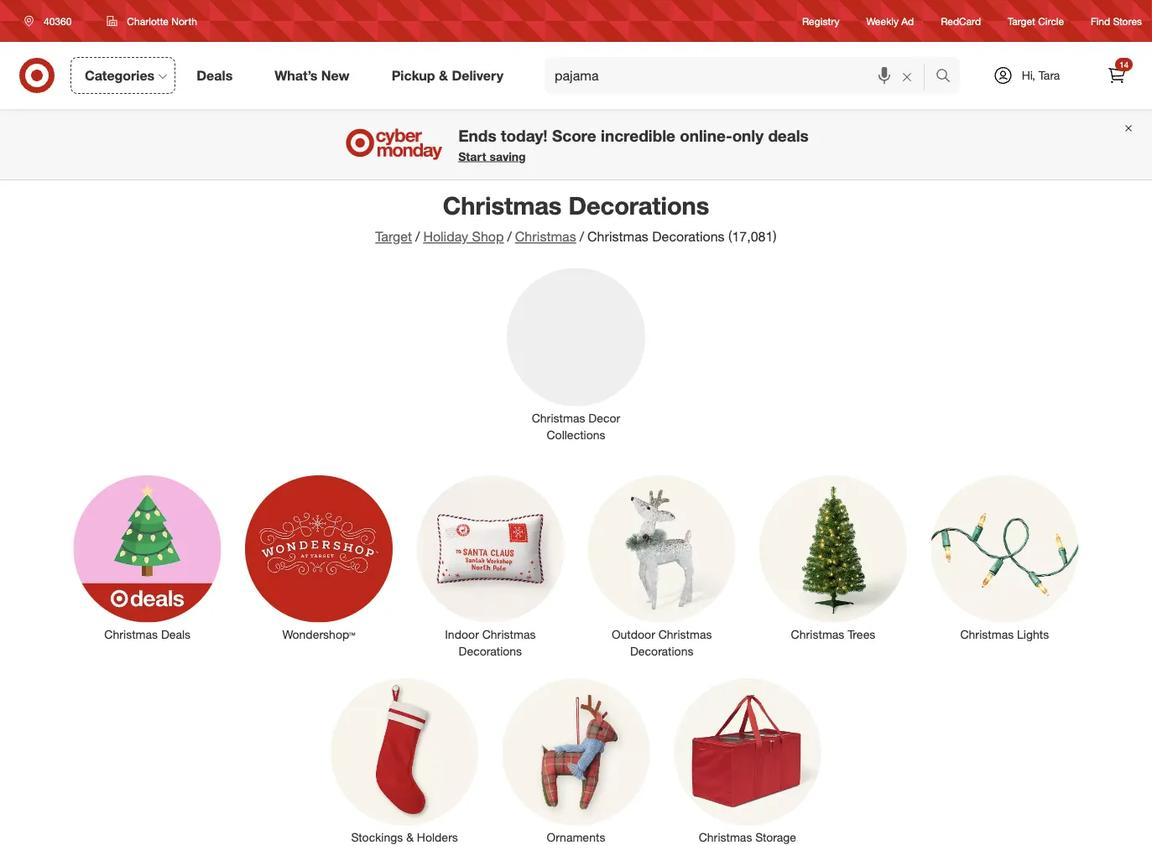 Task type: describe. For each thing, give the bounding box(es) containing it.
decorations inside outdoor christmas decorations
[[630, 644, 694, 659]]

shop
[[472, 229, 504, 245]]

deals link
[[182, 57, 254, 94]]

ends
[[458, 126, 496, 145]]

indoor christmas decorations
[[445, 627, 536, 659]]

new
[[321, 67, 350, 84]]

stores
[[1113, 15, 1142, 27]]

target circle link
[[1008, 14, 1064, 28]]

christmas storage
[[699, 831, 796, 845]]

lights
[[1017, 627, 1049, 642]]

score
[[552, 126, 596, 145]]

target inside christmas decorations target / holiday shop / christmas / christmas decorations (17,081)
[[375, 229, 412, 245]]

ornaments link
[[490, 675, 662, 846]]

christmas trees link
[[748, 472, 919, 643]]

holiday shop link
[[423, 229, 504, 245]]

only
[[732, 126, 764, 145]]

find stores link
[[1091, 14, 1142, 28]]

ends today! score incredible online-only deals start saving
[[458, 126, 809, 164]]

tara
[[1039, 68, 1060, 83]]

outdoor christmas decorations link
[[576, 472, 748, 660]]

decorations inside indoor christmas decorations
[[459, 644, 522, 659]]

christmas decorations target / holiday shop / christmas / christmas decorations (17,081)
[[375, 190, 777, 245]]

christmas lights
[[960, 627, 1049, 642]]

1 horizontal spatial deals
[[197, 67, 233, 84]]

(17,081)
[[728, 229, 777, 245]]

What can we help you find? suggestions appear below search field
[[545, 57, 940, 94]]

pickup & delivery link
[[377, 57, 525, 94]]

hi, tara
[[1022, 68, 1060, 83]]

storage
[[755, 831, 796, 845]]

christmas inside indoor christmas decorations
[[482, 627, 536, 642]]

target inside 'link'
[[1008, 15, 1035, 27]]

40360 button
[[13, 6, 89, 36]]

categories
[[85, 67, 155, 84]]

& for pickup
[[439, 67, 448, 84]]

christmas inside outdoor christmas decorations
[[659, 627, 712, 642]]

what's new
[[275, 67, 350, 84]]

weekly ad link
[[866, 14, 914, 28]]

indoor christmas decorations link
[[405, 472, 576, 660]]

outdoor christmas decorations
[[612, 627, 712, 659]]

14 link
[[1098, 57, 1135, 94]]

online-
[[680, 126, 732, 145]]

stockings & holders
[[351, 831, 458, 845]]

hi,
[[1022, 68, 1035, 83]]

1 / from the left
[[415, 229, 420, 245]]

deals
[[768, 126, 809, 145]]

holders
[[417, 831, 458, 845]]

today!
[[501, 126, 548, 145]]

40360
[[44, 15, 72, 27]]

delivery
[[452, 67, 504, 84]]

find stores
[[1091, 15, 1142, 27]]



Task type: locate. For each thing, give the bounding box(es) containing it.
deals
[[197, 67, 233, 84], [161, 627, 191, 642]]

collections
[[547, 428, 605, 442]]

north
[[171, 15, 197, 27]]

&
[[439, 67, 448, 84], [406, 831, 414, 845]]

1 horizontal spatial &
[[439, 67, 448, 84]]

holiday
[[423, 229, 468, 245]]

registry
[[802, 15, 840, 27]]

wondershop™
[[282, 627, 355, 642]]

decor
[[589, 411, 620, 426]]

charlotte north
[[127, 15, 197, 27]]

target circle
[[1008, 15, 1064, 27]]

target link
[[375, 229, 412, 245]]

christmas lights link
[[919, 472, 1090, 643]]

0 vertical spatial &
[[439, 67, 448, 84]]

registry link
[[802, 14, 840, 28]]

christmas trees
[[791, 627, 876, 642]]

/ right shop
[[507, 229, 512, 245]]

christmas storage link
[[662, 675, 833, 846]]

0 vertical spatial deals
[[197, 67, 233, 84]]

decorations down indoor
[[459, 644, 522, 659]]

& left holders
[[406, 831, 414, 845]]

2 horizontal spatial /
[[580, 229, 584, 245]]

& right pickup
[[439, 67, 448, 84]]

1 vertical spatial &
[[406, 831, 414, 845]]

find
[[1091, 15, 1110, 27]]

saving
[[490, 149, 526, 164]]

/ right target link
[[415, 229, 420, 245]]

incredible
[[601, 126, 676, 145]]

wondershop™ link
[[233, 472, 405, 643]]

circle
[[1038, 15, 1064, 27]]

christmas deals
[[104, 627, 191, 642]]

categories link
[[70, 57, 176, 94]]

charlotte
[[127, 15, 169, 27]]

charlotte north button
[[96, 6, 208, 36]]

0 vertical spatial target
[[1008, 15, 1035, 27]]

ad
[[902, 15, 914, 27]]

0 horizontal spatial &
[[406, 831, 414, 845]]

3 / from the left
[[580, 229, 584, 245]]

what's new link
[[260, 57, 371, 94]]

decorations
[[569, 190, 709, 220], [652, 229, 725, 245], [459, 644, 522, 659], [630, 644, 694, 659]]

what's
[[275, 67, 318, 84]]

search
[[928, 69, 968, 85]]

/ right christmas "link"
[[580, 229, 584, 245]]

pickup
[[392, 67, 435, 84]]

christmas inside 'christmas decor collections'
[[532, 411, 585, 426]]

weekly ad
[[866, 15, 914, 27]]

decorations down ends today! score incredible online-only deals start saving
[[569, 190, 709, 220]]

target left circle
[[1008, 15, 1035, 27]]

1 vertical spatial target
[[375, 229, 412, 245]]

cyber monday target deals image
[[343, 124, 445, 164]]

stockings
[[351, 831, 403, 845]]

pickup & delivery
[[392, 67, 504, 84]]

14
[[1119, 59, 1129, 70]]

1 horizontal spatial /
[[507, 229, 512, 245]]

target
[[1008, 15, 1035, 27], [375, 229, 412, 245]]

decorations down outdoor
[[630, 644, 694, 659]]

0 horizontal spatial /
[[415, 229, 420, 245]]

christmas
[[443, 190, 562, 220], [515, 229, 576, 245], [587, 229, 649, 245], [532, 411, 585, 426], [104, 627, 158, 642], [482, 627, 536, 642], [659, 627, 712, 642], [791, 627, 845, 642], [960, 627, 1014, 642], [699, 831, 752, 845]]

christmas deals link
[[62, 472, 233, 643]]

search button
[[928, 57, 968, 97]]

outdoor
[[612, 627, 655, 642]]

target left the 'holiday'
[[375, 229, 412, 245]]

redcard
[[941, 15, 981, 27]]

christmas decor collections
[[532, 411, 620, 442]]

& for stockings
[[406, 831, 414, 845]]

decorations left (17,081)
[[652, 229, 725, 245]]

/
[[415, 229, 420, 245], [507, 229, 512, 245], [580, 229, 584, 245]]

0 horizontal spatial deals
[[161, 627, 191, 642]]

christmas link
[[515, 229, 576, 245]]

indoor
[[445, 627, 479, 642]]

weekly
[[866, 15, 899, 27]]

trees
[[848, 627, 876, 642]]

1 horizontal spatial target
[[1008, 15, 1035, 27]]

redcard link
[[941, 14, 981, 28]]

1 vertical spatial deals
[[161, 627, 191, 642]]

stockings & holders link
[[319, 675, 490, 846]]

2 / from the left
[[507, 229, 512, 245]]

start
[[458, 149, 486, 164]]

ornaments
[[547, 831, 605, 845]]

0 horizontal spatial target
[[375, 229, 412, 245]]

christmas decor collections link
[[495, 265, 657, 444]]



Task type: vqa. For each thing, say whether or not it's contained in the screenshot.
left Sold by
no



